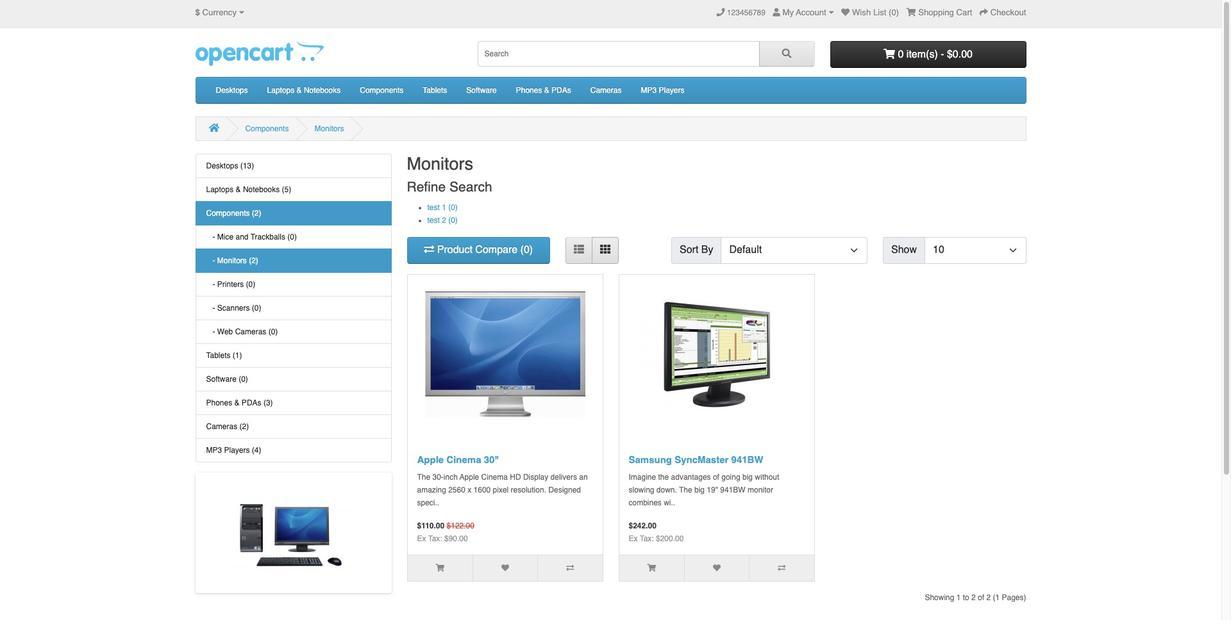 Task type: locate. For each thing, give the bounding box(es) containing it.
laptops & notebooks (5)
[[206, 185, 291, 194]]

cameras for cameras
[[591, 86, 622, 95]]

shopping cart image left 0
[[884, 48, 895, 59]]

test down test 1 (0) link
[[427, 216, 440, 225]]

(2) down phones & pdas (3)
[[240, 423, 249, 432]]

1 up test 2 (0) link
[[442, 203, 446, 212]]

checkout link
[[980, 8, 1026, 17]]

designed
[[549, 486, 581, 495]]

(0)
[[889, 8, 899, 17], [448, 203, 458, 212], [448, 216, 458, 225], [287, 233, 297, 242], [521, 244, 533, 256], [246, 280, 255, 289], [252, 304, 261, 313], [268, 328, 278, 337], [239, 375, 248, 384]]

- left scanners
[[213, 304, 215, 313]]

1 horizontal spatial laptops
[[267, 86, 295, 95]]

(0) right the compare
[[521, 244, 533, 256]]

2 vertical spatial cameras
[[206, 423, 237, 432]]

1 ex from the left
[[417, 535, 426, 544]]

1 horizontal spatial monitors
[[315, 124, 344, 133]]

0 vertical spatial software
[[466, 86, 497, 95]]

2 left (1
[[987, 594, 991, 603]]

the down advantages
[[679, 486, 692, 495]]

mp3
[[641, 86, 657, 95], [206, 446, 222, 455]]

2 horizontal spatial 2
[[987, 594, 991, 603]]

sort
[[680, 244, 699, 256]]

ex down '$242.00'
[[629, 535, 638, 544]]

laptops
[[267, 86, 295, 95], [206, 185, 234, 194]]

test 1 (0) link
[[427, 203, 458, 212]]

0 vertical spatial (2)
[[252, 209, 261, 218]]

apple up x
[[460, 473, 479, 482]]

speci..
[[417, 499, 439, 508]]

1 vertical spatial tablets
[[206, 351, 231, 360]]

laptops for laptops & notebooks
[[267, 86, 295, 95]]

caret down image
[[829, 8, 834, 17]]

monitor
[[748, 486, 773, 495]]

1 vertical spatial software
[[206, 375, 237, 384]]

0 vertical spatial cinema
[[447, 454, 481, 465]]

1 horizontal spatial of
[[978, 594, 985, 603]]

1 vertical spatial desktops
[[206, 162, 238, 171]]

notebooks
[[304, 86, 341, 95], [243, 185, 280, 194]]

laptops inside "link"
[[206, 185, 234, 194]]

(2) inside - monitors (2) link
[[249, 257, 258, 266]]

0 vertical spatial test
[[427, 203, 440, 212]]

1 horizontal spatial mp3
[[641, 86, 657, 95]]

search
[[450, 180, 492, 195]]

0 vertical spatial apple
[[417, 454, 444, 465]]

home image
[[209, 123, 220, 133]]

-
[[941, 48, 944, 60], [213, 233, 215, 242], [213, 257, 215, 266], [213, 280, 215, 289], [213, 304, 215, 313], [213, 328, 215, 337]]

1 vertical spatial apple
[[460, 473, 479, 482]]

1 horizontal spatial big
[[743, 473, 753, 482]]

& left the cameras link
[[544, 86, 549, 95]]

software for software
[[466, 86, 497, 95]]

tablets (1)
[[206, 351, 242, 360]]

user image
[[773, 8, 780, 17]]

0 horizontal spatial shopping cart image
[[884, 48, 895, 59]]

ex inside $242.00 ex tax: $200.00
[[629, 535, 638, 544]]

the inside imagine the advantages of going big without slowing down. the big 19" 941bw monitor combines wi..
[[679, 486, 692, 495]]

0 horizontal spatial pdas
[[242, 399, 261, 408]]

0 vertical spatial shopping cart image
[[907, 8, 916, 17]]

mp3 down cameras (2)
[[206, 446, 222, 455]]

0 horizontal spatial 1
[[442, 203, 446, 212]]

0 vertical spatial cameras
[[591, 86, 622, 95]]

$110.00
[[417, 522, 445, 531]]

(0) down components (2) link at the top
[[287, 233, 297, 242]]

software down tablets (1)
[[206, 375, 237, 384]]

- left mice
[[213, 233, 215, 242]]

1 vertical spatial components link
[[245, 124, 289, 133]]

apple up 30-
[[417, 454, 444, 465]]

components (2) link
[[195, 201, 392, 226]]

slowing
[[629, 486, 655, 495]]

1
[[442, 203, 446, 212], [957, 594, 961, 603]]

software for software (0)
[[206, 375, 237, 384]]

cameras (2) link
[[195, 416, 392, 439]]

add to wish list image
[[713, 565, 721, 572]]

0 item(s) - $0.00 button
[[830, 41, 1026, 68]]

0 horizontal spatial notebooks
[[243, 185, 280, 194]]

the
[[658, 473, 669, 482]]

941bw inside imagine the advantages of going big without slowing down. the big 19" 941bw monitor combines wi..
[[720, 486, 746, 495]]

inch
[[444, 473, 458, 482]]

apple cinema 30" image
[[425, 275, 585, 435]]

0 vertical spatial desktops
[[216, 86, 248, 95]]

1 horizontal spatial apple
[[460, 473, 479, 482]]

samsung syncmaster 941bw
[[629, 454, 764, 465]]

monitors up the refine
[[407, 154, 473, 174]]

add to cart image down '$110.00 $122.00 ex tax: $90.00'
[[436, 565, 444, 572]]

your store image
[[195, 41, 324, 66]]

product
[[437, 244, 473, 256]]

shopping cart link
[[907, 8, 973, 17]]

mp3 right the cameras link
[[641, 86, 657, 95]]

tax: down the $110.00 on the left
[[428, 535, 442, 544]]

pdas
[[552, 86, 571, 95], [242, 399, 261, 408]]

0 horizontal spatial mp3
[[206, 446, 222, 455]]

notebooks left (5)
[[243, 185, 280, 194]]

1 vertical spatial players
[[224, 446, 250, 455]]

of up 19"
[[713, 473, 720, 482]]

0 vertical spatial phones
[[516, 86, 542, 95]]

big right going
[[743, 473, 753, 482]]

shopping cart image left shopping
[[907, 8, 916, 17]]

0 vertical spatial big
[[743, 473, 753, 482]]

notebooks up monitors link
[[304, 86, 341, 95]]

0 horizontal spatial phones
[[206, 399, 232, 408]]

1600
[[474, 486, 491, 495]]

big left 19"
[[695, 486, 705, 495]]

2 ex from the left
[[629, 535, 638, 544]]

1 vertical spatial cinema
[[481, 473, 508, 482]]

components
[[360, 86, 404, 95], [245, 124, 289, 133], [206, 209, 250, 218]]

0 horizontal spatial the
[[417, 473, 430, 482]]

apple
[[417, 454, 444, 465], [460, 473, 479, 482]]

cameras inside 'link'
[[235, 328, 266, 337]]

& for laptops & notebooks
[[297, 86, 302, 95]]

941bw up going
[[731, 454, 764, 465]]

0 horizontal spatial components link
[[245, 124, 289, 133]]

1 vertical spatial 1
[[957, 594, 961, 603]]

tax: inside '$110.00 $122.00 ex tax: $90.00'
[[428, 535, 442, 544]]

1 horizontal spatial 2
[[972, 594, 976, 603]]

0 horizontal spatial 2
[[442, 216, 446, 225]]

$
[[195, 8, 200, 17]]

sort by
[[680, 244, 713, 256]]

2 down test 1 (0) link
[[442, 216, 446, 225]]

0 horizontal spatial ex
[[417, 535, 426, 544]]

monitors
[[315, 124, 344, 133], [407, 154, 473, 174], [217, 257, 247, 266]]

Search text field
[[477, 41, 760, 67]]

software (0)
[[206, 375, 248, 384]]

cameras right 'web'
[[235, 328, 266, 337]]

cinema inside the 30-inch apple cinema hd display delivers an amazing 2560 x 1600 pixel resolution. designed speci..
[[481, 473, 508, 482]]

1 vertical spatial notebooks
[[243, 185, 280, 194]]

cameras for cameras (2)
[[206, 423, 237, 432]]

1 horizontal spatial ex
[[629, 535, 638, 544]]

monitors inside monitors refine search
[[407, 154, 473, 174]]

0 vertical spatial 941bw
[[731, 454, 764, 465]]

2 horizontal spatial monitors
[[407, 154, 473, 174]]

my account
[[783, 8, 827, 17]]

941bw down going
[[720, 486, 746, 495]]

tablets left software link
[[423, 86, 447, 95]]

0 vertical spatial tablets
[[423, 86, 447, 95]]

1 vertical spatial pdas
[[242, 399, 261, 408]]

monitors up - printers (0) at the top of the page
[[217, 257, 247, 266]]

phones down software (0)
[[206, 399, 232, 408]]

1 add to cart image from the left
[[436, 565, 444, 572]]

add to cart image for samsung
[[647, 565, 656, 572]]

players inside mp3 players (4) "link"
[[224, 446, 250, 455]]

monitors down laptops & notebooks link
[[315, 124, 344, 133]]

notebooks for laptops & notebooks
[[304, 86, 341, 95]]

0 horizontal spatial big
[[695, 486, 705, 495]]

1 horizontal spatial pdas
[[552, 86, 571, 95]]

1 vertical spatial mp3
[[206, 446, 222, 455]]

components up mice
[[206, 209, 250, 218]]

components link
[[350, 78, 413, 103], [245, 124, 289, 133]]

2 test from the top
[[427, 216, 440, 225]]

wi..
[[664, 499, 675, 508]]

desktops inside 'link'
[[216, 86, 248, 95]]

add to cart image down $242.00 ex tax: $200.00
[[647, 565, 656, 572]]

1 vertical spatial (2)
[[249, 257, 258, 266]]

phones for phones & pdas
[[516, 86, 542, 95]]

- for - mice and trackballs (0)
[[213, 233, 215, 242]]

shopping cart image inside 0 item(s) - $0.00 button
[[884, 48, 895, 59]]

without
[[755, 473, 779, 482]]

- left 'web'
[[213, 328, 215, 337]]

1 horizontal spatial the
[[679, 486, 692, 495]]

search image
[[782, 49, 792, 58]]

0 vertical spatial notebooks
[[304, 86, 341, 95]]

cinema up inch
[[447, 454, 481, 465]]

2 inside "test 1 (0) test 2 (0)"
[[442, 216, 446, 225]]

players for mp3 players
[[659, 86, 685, 95]]

laptops down your store image
[[267, 86, 295, 95]]

(0) up test 2 (0) link
[[448, 203, 458, 212]]

- inside 'link'
[[213, 328, 215, 337]]

printers
[[217, 280, 244, 289]]

0 horizontal spatial monitors
[[217, 257, 247, 266]]

1 vertical spatial shopping cart image
[[884, 48, 895, 59]]

mp3 players link
[[631, 78, 694, 103]]

shopping cart image for 'shopping cart' "link" at the right top
[[907, 8, 916, 17]]

shopping cart image inside "link"
[[907, 8, 916, 17]]

pdas for phones & pdas (3)
[[242, 399, 261, 408]]

monitors for monitors
[[315, 124, 344, 133]]

- for - scanners (0)
[[213, 304, 215, 313]]

pixel
[[493, 486, 509, 495]]

1 vertical spatial monitors
[[407, 154, 473, 174]]

0 vertical spatial mp3
[[641, 86, 657, 95]]

(2)
[[252, 209, 261, 218], [249, 257, 258, 266], [240, 423, 249, 432]]

add to cart image for apple
[[436, 565, 444, 572]]

scanners
[[217, 304, 250, 313]]

wish list (0)
[[852, 8, 899, 17]]

components up (13)
[[245, 124, 289, 133]]

(3)
[[264, 399, 273, 408]]

0 vertical spatial components
[[360, 86, 404, 95]]

notebooks inside "link"
[[243, 185, 280, 194]]

2 vertical spatial (2)
[[240, 423, 249, 432]]

0 vertical spatial 1
[[442, 203, 446, 212]]

desktops left (13)
[[206, 162, 238, 171]]

the
[[417, 473, 430, 482], [679, 486, 692, 495]]

1 horizontal spatial notebooks
[[304, 86, 341, 95]]

1 horizontal spatial phones
[[516, 86, 542, 95]]

1 horizontal spatial 1
[[957, 594, 961, 603]]

1 vertical spatial the
[[679, 486, 692, 495]]

(2) inside components (2) link
[[252, 209, 261, 218]]

1 vertical spatial phones
[[206, 399, 232, 408]]

0 horizontal spatial tax:
[[428, 535, 442, 544]]

tablets inside "link"
[[423, 86, 447, 95]]

2 right the to
[[972, 594, 976, 603]]

0 vertical spatial of
[[713, 473, 720, 482]]

1 tax: from the left
[[428, 535, 442, 544]]

1 vertical spatial test
[[427, 216, 440, 225]]

phones right software link
[[516, 86, 542, 95]]

- left printers
[[213, 280, 215, 289]]

shopping cart image
[[907, 8, 916, 17], [884, 48, 895, 59]]

& down your store image
[[297, 86, 302, 95]]

laptops down desktops (13) at the left
[[206, 185, 234, 194]]

cameras up mp3 players (4)
[[206, 423, 237, 432]]

add to wish list image
[[502, 565, 509, 572]]

2
[[442, 216, 446, 225], [972, 594, 976, 603], [987, 594, 991, 603]]

1 vertical spatial 941bw
[[720, 486, 746, 495]]

$242.00
[[629, 522, 657, 531]]

mp3 inside "link"
[[206, 446, 222, 455]]

1 horizontal spatial software
[[466, 86, 497, 95]]

(0) down - scanners (0) link
[[268, 328, 278, 337]]

(2) inside the cameras (2) link
[[240, 423, 249, 432]]

1 horizontal spatial players
[[659, 86, 685, 95]]

0 vertical spatial components link
[[350, 78, 413, 103]]

(4)
[[252, 446, 261, 455]]

going
[[722, 473, 741, 482]]

(2) down '- mice and trackballs (0)'
[[249, 257, 258, 266]]

2 add to cart image from the left
[[647, 565, 656, 572]]

cinema up pixel
[[481, 473, 508, 482]]

& up components (2)
[[236, 185, 241, 194]]

& for phones & pdas (3)
[[234, 399, 240, 408]]

phone image
[[717, 8, 725, 17]]

0 vertical spatial pdas
[[552, 86, 571, 95]]

1 left the to
[[957, 594, 961, 603]]

hp banner image
[[229, 476, 358, 591]]

caret down image
[[239, 8, 244, 17]]

0 horizontal spatial of
[[713, 473, 720, 482]]

1 vertical spatial cameras
[[235, 328, 266, 337]]

test up test 2 (0) link
[[427, 203, 440, 212]]

ex down the $110.00 on the left
[[417, 535, 426, 544]]

players inside mp3 players link
[[659, 86, 685, 95]]

1 horizontal spatial tablets
[[423, 86, 447, 95]]

web
[[217, 328, 233, 337]]

(0) inside 'link'
[[268, 328, 278, 337]]

tax:
[[428, 535, 442, 544], [640, 535, 654, 544]]

desktops up home icon
[[216, 86, 248, 95]]

pdas left the cameras link
[[552, 86, 571, 95]]

1 inside "test 1 (0) test 2 (0)"
[[442, 203, 446, 212]]

phones for phones & pdas (3)
[[206, 399, 232, 408]]

software right tablets "link"
[[466, 86, 497, 95]]

0 vertical spatial monitors
[[315, 124, 344, 133]]

tablets for tablets
[[423, 86, 447, 95]]

1 test from the top
[[427, 203, 440, 212]]

0 vertical spatial players
[[659, 86, 685, 95]]

0 horizontal spatial add to cart image
[[436, 565, 444, 572]]

pdas left (3)
[[242, 399, 261, 408]]

cameras (2)
[[206, 423, 249, 432]]

tax: inside $242.00 ex tax: $200.00
[[640, 535, 654, 544]]

0 vertical spatial laptops
[[267, 86, 295, 95]]

1 vertical spatial laptops
[[206, 185, 234, 194]]

tax: down '$242.00'
[[640, 535, 654, 544]]

0 vertical spatial the
[[417, 473, 430, 482]]

& up cameras (2)
[[234, 399, 240, 408]]

& inside "link"
[[236, 185, 241, 194]]

0 horizontal spatial laptops
[[206, 185, 234, 194]]

laptops & notebooks link
[[258, 78, 350, 103]]

account
[[796, 8, 827, 17]]

0 horizontal spatial software
[[206, 375, 237, 384]]

0 horizontal spatial tablets
[[206, 351, 231, 360]]

1 horizontal spatial add to cart image
[[647, 565, 656, 572]]

&
[[297, 86, 302, 95], [544, 86, 549, 95], [236, 185, 241, 194], [234, 399, 240, 408]]

- up - printers (0) at the top of the page
[[213, 257, 215, 266]]

0 item(s) - $0.00
[[895, 48, 973, 60]]

amazing
[[417, 486, 446, 495]]

(2) for components (2)
[[252, 209, 261, 218]]

$122.00
[[447, 522, 475, 531]]

mp3 players (4) link
[[195, 439, 392, 463]]

pages)
[[1002, 594, 1026, 603]]

display
[[523, 473, 549, 482]]

cameras down search text field
[[591, 86, 622, 95]]

add to cart image
[[436, 565, 444, 572], [647, 565, 656, 572]]

$110.00 $122.00 ex tax: $90.00
[[417, 522, 475, 544]]

imagine the advantages of going big without slowing down. the big 19" 941bw monitor combines wi..
[[629, 473, 779, 508]]

- monitors (2) link
[[195, 249, 392, 273]]

tablets left (1) on the left of the page
[[206, 351, 231, 360]]

cameras
[[591, 86, 622, 95], [235, 328, 266, 337], [206, 423, 237, 432]]

1 horizontal spatial tax:
[[640, 535, 654, 544]]

2 tax: from the left
[[640, 535, 654, 544]]

1 horizontal spatial components link
[[350, 78, 413, 103]]

2 vertical spatial monitors
[[217, 257, 247, 266]]

apple cinema 30"
[[417, 454, 499, 465]]

phones & pdas link
[[506, 78, 581, 103]]

1 horizontal spatial shopping cart image
[[907, 8, 916, 17]]

$200.00
[[656, 535, 684, 544]]

0 horizontal spatial players
[[224, 446, 250, 455]]

the left 30-
[[417, 473, 430, 482]]

of right the to
[[978, 594, 985, 603]]

- left $0.00
[[941, 48, 944, 60]]

(13)
[[240, 162, 254, 171]]

mp3 for mp3 players
[[641, 86, 657, 95]]

(2) up '- mice and trackballs (0)'
[[252, 209, 261, 218]]

components left tablets "link"
[[360, 86, 404, 95]]



Task type: describe. For each thing, give the bounding box(es) containing it.
cart
[[957, 8, 973, 17]]

- web cameras (0)
[[206, 328, 278, 337]]

(1)
[[233, 351, 242, 360]]

samsung syncmaster 941bw link
[[629, 454, 764, 465]]

- scanners (0)
[[206, 304, 261, 313]]

samsung syncmaster 941bw image
[[637, 275, 797, 435]]

syncmaster
[[675, 454, 729, 465]]

currency
[[202, 8, 237, 17]]

apple inside the 30-inch apple cinema hd display delivers an amazing 2560 x 1600 pixel resolution. designed speci..
[[460, 473, 479, 482]]

list image
[[574, 244, 584, 255]]

- for - printers (0)
[[213, 280, 215, 289]]

(0) up phones & pdas (3)
[[239, 375, 248, 384]]

mp3 players (4)
[[206, 446, 261, 455]]

- inside button
[[941, 48, 944, 60]]

wish list (0) link
[[841, 8, 899, 17]]

0 horizontal spatial apple
[[417, 454, 444, 465]]

(0) right printers
[[246, 280, 255, 289]]

- for - monitors (2)
[[213, 257, 215, 266]]

checkout
[[991, 8, 1026, 17]]

ex inside '$110.00 $122.00 ex tax: $90.00'
[[417, 535, 426, 544]]

phones & pdas (3)
[[206, 399, 273, 408]]

test 2 (0) link
[[427, 216, 458, 225]]

(0) right list
[[889, 8, 899, 17]]

laptops & notebooks
[[267, 86, 341, 95]]

trackballs
[[251, 233, 285, 242]]

mp3 players
[[641, 86, 685, 95]]

phones & pdas (3) link
[[195, 392, 392, 416]]

30"
[[484, 454, 499, 465]]

$242.00 ex tax: $200.00
[[629, 522, 684, 544]]

19"
[[707, 486, 718, 495]]

- for - web cameras (0)
[[213, 328, 215, 337]]

wish
[[852, 8, 871, 17]]

(0) down test 1 (0) link
[[448, 216, 458, 225]]

mp3 for mp3 players (4)
[[206, 446, 222, 455]]

2560
[[448, 486, 466, 495]]

software link
[[457, 78, 506, 103]]

and
[[236, 233, 249, 242]]

- mice and trackballs (0)
[[206, 233, 297, 242]]

tablets (1) link
[[195, 344, 392, 368]]

of inside imagine the advantages of going big without slowing down. the big 19" 941bw monitor combines wi..
[[713, 473, 720, 482]]

the 30-inch apple cinema hd display delivers an amazing 2560 x 1600 pixel resolution. designed speci..
[[417, 473, 588, 508]]

x
[[468, 486, 472, 495]]

desktops for desktops
[[216, 86, 248, 95]]

my account link
[[773, 8, 834, 17]]

apple cinema 30" link
[[417, 454, 499, 465]]

1 vertical spatial big
[[695, 486, 705, 495]]

mice
[[217, 233, 234, 242]]

- printers (0) link
[[195, 273, 392, 297]]

my
[[783, 8, 794, 17]]

shopping cart image for 0 item(s) - $0.00 button
[[884, 48, 895, 59]]

desktops for desktops (13)
[[206, 162, 238, 171]]

& for phones & pdas
[[544, 86, 549, 95]]

grid image
[[600, 244, 611, 255]]

compare this product image
[[567, 565, 574, 572]]

by
[[701, 244, 713, 256]]

players for mp3 players (4)
[[224, 446, 250, 455]]

advantages
[[671, 473, 711, 482]]

heart image
[[841, 8, 850, 17]]

1 vertical spatial components
[[245, 124, 289, 133]]

- monitors (2)
[[206, 257, 258, 266]]

showing
[[925, 594, 955, 603]]

desktops (13) link
[[195, 154, 392, 178]]

desktops link
[[206, 78, 258, 103]]

combines
[[629, 499, 662, 508]]

- printers (0)
[[206, 280, 255, 289]]

imagine
[[629, 473, 656, 482]]

exchange alt image
[[424, 244, 434, 255]]

list
[[873, 8, 887, 17]]

showing 1 to 2 of 2 (1 pages)
[[925, 594, 1026, 603]]

compare this product image
[[778, 565, 786, 572]]

1 for (0)
[[442, 203, 446, 212]]

share image
[[980, 8, 988, 17]]

compare
[[475, 244, 518, 256]]

$90.00
[[444, 535, 468, 544]]

test 1 (0) test 2 (0)
[[427, 203, 458, 225]]

desktops (13)
[[206, 162, 254, 171]]

$0.00
[[947, 48, 973, 60]]

the inside the 30-inch apple cinema hd display delivers an amazing 2560 x 1600 pixel resolution. designed speci..
[[417, 473, 430, 482]]

cameras link
[[581, 78, 631, 103]]

pdas for phones & pdas
[[552, 86, 571, 95]]

hd
[[510, 473, 521, 482]]

refine
[[407, 180, 446, 195]]

shopping
[[918, 8, 954, 17]]

- scanners (0) link
[[195, 297, 392, 321]]

samsung
[[629, 454, 672, 465]]

(5)
[[282, 185, 291, 194]]

item(s)
[[907, 48, 938, 60]]

(2) for cameras (2)
[[240, 423, 249, 432]]

2 vertical spatial components
[[206, 209, 250, 218]]

product compare (0)
[[437, 244, 533, 256]]

monitors for monitors refine search
[[407, 154, 473, 174]]

- web cameras (0) link
[[195, 321, 392, 344]]

tablets for tablets (1)
[[206, 351, 231, 360]]

$ currency
[[195, 8, 237, 17]]

(0) right scanners
[[252, 304, 261, 313]]

show
[[891, 244, 917, 256]]

tablets link
[[413, 78, 457, 103]]

1 vertical spatial of
[[978, 594, 985, 603]]

software (0) link
[[195, 368, 392, 392]]

monitors refine search
[[407, 154, 492, 195]]

resolution.
[[511, 486, 546, 495]]

123456789
[[727, 8, 766, 17]]

product compare (0) link
[[407, 237, 550, 264]]

& for laptops & notebooks (5)
[[236, 185, 241, 194]]

components (2)
[[206, 209, 261, 218]]

0
[[898, 48, 904, 60]]

1 for to
[[957, 594, 961, 603]]

laptops for laptops & notebooks (5)
[[206, 185, 234, 194]]

notebooks for laptops & notebooks (5)
[[243, 185, 280, 194]]



Task type: vqa. For each thing, say whether or not it's contained in the screenshot.
left MARKETPLACE
no



